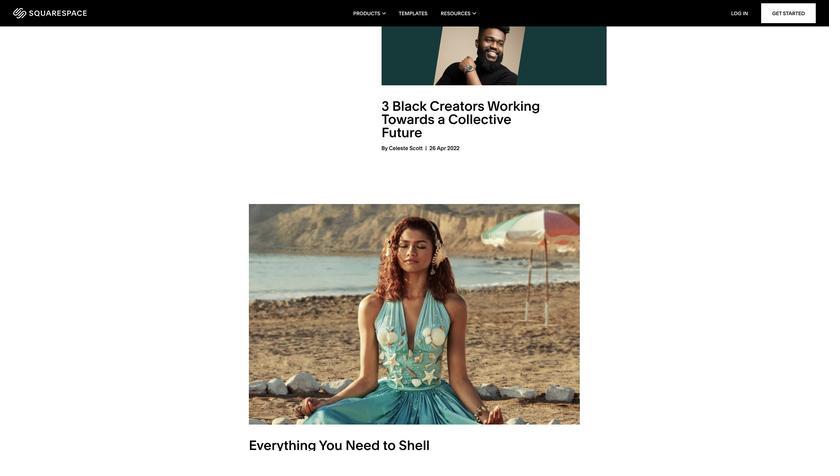 Task type: describe. For each thing, give the bounding box(es) containing it.
apr
[[437, 145, 446, 152]]

log             in
[[731, 10, 748, 16]]

3
[[381, 98, 389, 114]]

resources button
[[441, 0, 476, 26]]

working
[[487, 98, 540, 114]]

log             in link
[[731, 10, 748, 16]]

26 apr 2022
[[430, 145, 460, 152]]

templates
[[399, 10, 428, 16]]

started
[[783, 10, 805, 16]]

get started
[[772, 10, 805, 16]]

creators
[[430, 98, 484, 114]]

products
[[353, 10, 380, 16]]

collective
[[448, 111, 511, 127]]

get
[[772, 10, 782, 16]]

future
[[381, 124, 422, 141]]

2022
[[447, 145, 460, 152]]

3 black creators working towards a collective future
[[381, 98, 540, 141]]

26
[[430, 145, 436, 152]]

scott
[[410, 145, 423, 152]]

log
[[731, 10, 742, 16]]



Task type: vqa. For each thing, say whether or not it's contained in the screenshot.
rightmost Preview
no



Task type: locate. For each thing, give the bounding box(es) containing it.
templates link
[[399, 0, 428, 26]]

a
[[438, 111, 445, 127]]

squarespace logo link
[[13, 8, 174, 19]]

black
[[392, 98, 427, 114]]

squarespace logo image
[[13, 8, 87, 19]]

resources
[[441, 10, 471, 16]]

by
[[381, 145, 388, 152]]

towards
[[381, 111, 434, 127]]

get started link
[[761, 3, 816, 23]]

by celeste scott
[[381, 145, 423, 152]]

in
[[743, 10, 748, 16]]

products button
[[353, 0, 386, 26]]

celeste
[[389, 145, 408, 152]]



